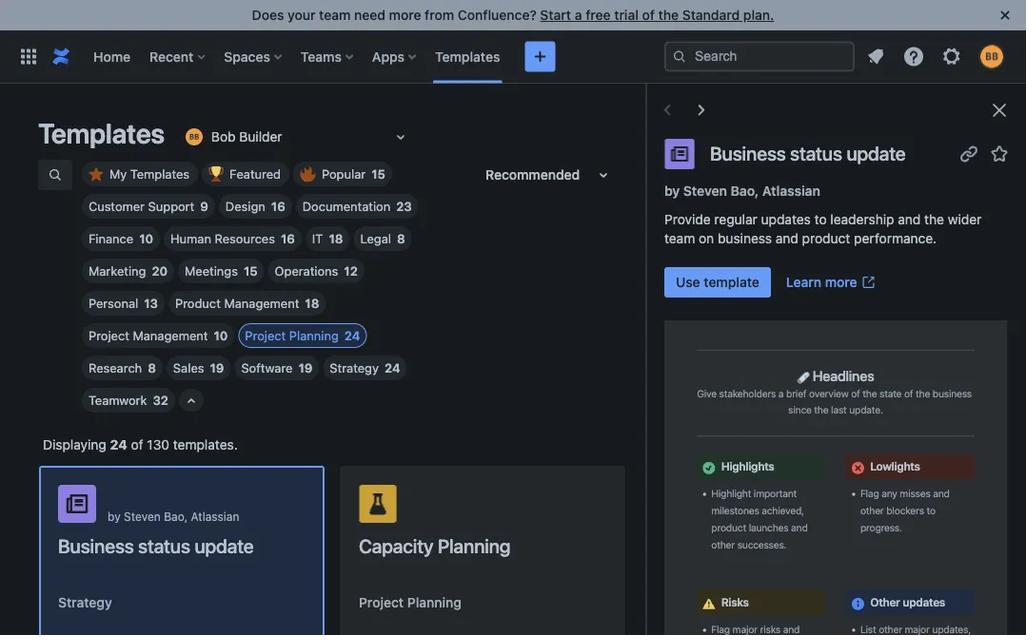 Task type: describe. For each thing, give the bounding box(es) containing it.
legal 8
[[360, 232, 405, 246]]

0 horizontal spatial bao,
[[164, 510, 188, 524]]

learn
[[786, 275, 821, 290]]

13
[[144, 296, 158, 311]]

share link image
[[958, 142, 980, 165]]

0 vertical spatial team
[[319, 7, 351, 23]]

meetings 15
[[185, 264, 258, 278]]

management for project management
[[133, 329, 208, 343]]

teamwork 32
[[89, 394, 168, 408]]

my templates
[[109, 167, 190, 181]]

spaces button
[[218, 41, 289, 72]]

planning for capacity planning
[[438, 535, 511, 557]]

leadership
[[830, 212, 894, 227]]

personal
[[89, 296, 138, 311]]

it
[[312, 232, 323, 246]]

1 horizontal spatial status
[[790, 142, 842, 165]]

to
[[814, 212, 827, 227]]

home link
[[88, 41, 136, 72]]

settings icon image
[[940, 45, 963, 68]]

templates link
[[429, 41, 506, 72]]

search image
[[672, 49, 687, 64]]

start a free trial of the standard plan. link
[[540, 7, 774, 23]]

130
[[147, 437, 169, 453]]

0 horizontal spatial business
[[58, 535, 134, 557]]

notification icon image
[[864, 45, 887, 68]]

12
[[344, 264, 358, 278]]

8 for legal 8
[[397, 232, 405, 246]]

previous template image
[[656, 99, 679, 122]]

1 vertical spatial templates
[[38, 117, 165, 149]]

plan.
[[743, 7, 774, 23]]

teamwork
[[89, 394, 147, 408]]

0 vertical spatial 16
[[271, 199, 285, 214]]

recommended button
[[474, 160, 626, 190]]

your
[[288, 7, 316, 23]]

operations
[[275, 264, 338, 278]]

strategy for strategy
[[58, 595, 112, 611]]

project planning button
[[359, 594, 462, 613]]

capacity
[[359, 535, 433, 557]]

provide
[[664, 212, 711, 227]]

0 horizontal spatial business status update
[[58, 535, 254, 557]]

star business status update image
[[988, 142, 1011, 165]]

design 16
[[225, 199, 285, 214]]

it 18
[[312, 232, 343, 246]]

8 for research 8
[[148, 361, 156, 376]]

support
[[148, 199, 194, 214]]

business
[[718, 231, 772, 247]]

20
[[152, 264, 168, 278]]

templates.
[[173, 437, 238, 453]]

1 horizontal spatial steven
[[683, 183, 727, 199]]

open image
[[389, 126, 412, 148]]

open search bar image
[[48, 168, 63, 183]]

provide regular updates to leadership and the wider team on business and product performance.
[[664, 212, 982, 247]]

spaces
[[224, 49, 270, 64]]

1 vertical spatial 16
[[281, 232, 295, 246]]

wider
[[948, 212, 982, 227]]

19 for software 19
[[298, 361, 313, 376]]

project management 10
[[89, 329, 228, 343]]

standard
[[682, 7, 740, 23]]

appswitcher icon image
[[17, 45, 40, 68]]

software 19
[[241, 361, 313, 376]]

apps button
[[366, 41, 424, 72]]

use template
[[676, 275, 759, 290]]

featured button
[[202, 162, 289, 187]]

create content image
[[529, 45, 551, 68]]

1 vertical spatial steven
[[124, 510, 161, 524]]

0 horizontal spatial 18
[[305, 296, 319, 311]]

next template image
[[690, 99, 713, 122]]

finance
[[89, 232, 133, 246]]

learn more
[[786, 275, 857, 290]]

home
[[93, 49, 130, 64]]

legal
[[360, 232, 391, 246]]

software
[[241, 361, 293, 376]]

1 vertical spatial by
[[108, 510, 121, 524]]

0 vertical spatial by steven bao, atlassian
[[664, 183, 820, 199]]

builder
[[239, 129, 282, 145]]

operations 12
[[275, 264, 358, 278]]

product management 18
[[175, 296, 319, 311]]

my
[[109, 167, 127, 181]]

1 horizontal spatial 18
[[329, 232, 343, 246]]

1 horizontal spatial bao,
[[731, 183, 759, 199]]

sales
[[173, 361, 204, 376]]

0 horizontal spatial update
[[195, 535, 254, 557]]

research 8
[[89, 361, 156, 376]]

1 vertical spatial 15
[[244, 264, 258, 278]]

recent button
[[144, 41, 213, 72]]

learn more link
[[775, 267, 888, 298]]

0 vertical spatial by
[[664, 183, 680, 199]]

human
[[170, 232, 211, 246]]

0 vertical spatial more
[[389, 7, 421, 23]]

start
[[540, 7, 571, 23]]

performance.
[[854, 231, 937, 247]]

1 horizontal spatial 24
[[344, 329, 360, 343]]

management for product management
[[224, 296, 299, 311]]

the inside provide regular updates to leadership and the wider team on business and product performance.
[[924, 212, 944, 227]]

close image
[[988, 99, 1011, 122]]

capacity planning
[[359, 535, 511, 557]]

recent
[[150, 49, 194, 64]]

on
[[699, 231, 714, 247]]

teams
[[301, 49, 342, 64]]

template
[[704, 275, 759, 290]]

use
[[676, 275, 700, 290]]

templates inside global element
[[435, 49, 500, 64]]

strategy 24
[[330, 361, 400, 376]]

23
[[396, 199, 412, 214]]



Task type: locate. For each thing, give the bounding box(es) containing it.
from
[[425, 7, 454, 23]]

research
[[89, 361, 142, 376]]

templates down from in the left top of the page
[[435, 49, 500, 64]]

9
[[200, 199, 208, 214]]

1 horizontal spatial more
[[825, 275, 857, 290]]

24
[[344, 329, 360, 343], [385, 361, 400, 376], [110, 437, 127, 453]]

more left from in the left top of the page
[[389, 7, 421, 23]]

confluence?
[[458, 7, 537, 23]]

meetings
[[185, 264, 238, 278]]

resources
[[215, 232, 275, 246]]

templates up my at the left top
[[38, 117, 165, 149]]

15
[[371, 167, 385, 181], [244, 264, 258, 278]]

fewer categories image
[[180, 390, 203, 413]]

team
[[319, 7, 351, 23], [664, 231, 695, 247]]

the left the wider
[[924, 212, 944, 227]]

0 vertical spatial of
[[642, 7, 655, 23]]

1 horizontal spatial atlassian
[[762, 183, 820, 199]]

planning
[[289, 329, 339, 343], [438, 535, 511, 557], [407, 595, 462, 611]]

does
[[252, 7, 284, 23]]

1 horizontal spatial and
[[898, 212, 921, 227]]

24 for displaying 24 of 130 templates.
[[110, 437, 127, 453]]

management
[[224, 296, 299, 311], [133, 329, 208, 343]]

16
[[271, 199, 285, 214], [281, 232, 295, 246]]

displaying
[[43, 437, 106, 453]]

regular
[[714, 212, 757, 227]]

1 vertical spatial management
[[133, 329, 208, 343]]

by
[[664, 183, 680, 199], [108, 510, 121, 524]]

8 right the legal
[[397, 232, 405, 246]]

design
[[225, 199, 265, 214]]

1 horizontal spatial the
[[924, 212, 944, 227]]

1 vertical spatial 8
[[148, 361, 156, 376]]

bao,
[[731, 183, 759, 199], [164, 510, 188, 524]]

strategy
[[330, 361, 379, 376], [58, 595, 112, 611]]

banner containing home
[[0, 30, 1026, 84]]

1 horizontal spatial by steven bao, atlassian
[[664, 183, 820, 199]]

2 19 from the left
[[298, 361, 313, 376]]

1 horizontal spatial of
[[642, 7, 655, 23]]

18
[[329, 232, 343, 246], [305, 296, 319, 311]]

15 right popular
[[371, 167, 385, 181]]

1 vertical spatial team
[[664, 231, 695, 247]]

project up software
[[245, 329, 286, 343]]

None text field
[[183, 128, 186, 147]]

0 vertical spatial 15
[[371, 167, 385, 181]]

2 vertical spatial templates
[[130, 167, 190, 181]]

more
[[389, 7, 421, 23], [825, 275, 857, 290]]

2 vertical spatial 24
[[110, 437, 127, 453]]

0 horizontal spatial of
[[131, 437, 143, 453]]

0 horizontal spatial 24
[[110, 437, 127, 453]]

displaying 24 of 130 templates.
[[43, 437, 238, 453]]

1 horizontal spatial project
[[245, 329, 286, 343]]

business
[[710, 142, 786, 165], [58, 535, 134, 557]]

marketing 20
[[89, 264, 168, 278]]

business status update
[[710, 142, 906, 165], [58, 535, 254, 557]]

1 vertical spatial business
[[58, 535, 134, 557]]

atlassian
[[762, 183, 820, 199], [191, 510, 239, 524]]

1 19 from the left
[[210, 361, 224, 376]]

business down next template image
[[710, 142, 786, 165]]

1 horizontal spatial 8
[[397, 232, 405, 246]]

global element
[[11, 30, 664, 83]]

planning inside button
[[407, 595, 462, 611]]

documentation 23
[[302, 199, 412, 214]]

0 vertical spatial business
[[710, 142, 786, 165]]

0 horizontal spatial 19
[[210, 361, 224, 376]]

1 horizontal spatial update
[[847, 142, 906, 165]]

planning for project planning
[[407, 595, 462, 611]]

0 vertical spatial status
[[790, 142, 842, 165]]

16 right design
[[271, 199, 285, 214]]

steven down displaying 24 of 130 templates.
[[124, 510, 161, 524]]

1 vertical spatial business status update
[[58, 535, 254, 557]]

32
[[153, 394, 168, 408]]

atlassian up updates
[[762, 183, 820, 199]]

15 up product management 18
[[244, 264, 258, 278]]

and up performance.
[[898, 212, 921, 227]]

0 vertical spatial steven
[[683, 183, 727, 199]]

planning down capacity planning
[[407, 595, 462, 611]]

1 vertical spatial planning
[[438, 535, 511, 557]]

documentation
[[302, 199, 390, 214]]

1 horizontal spatial business
[[710, 142, 786, 165]]

1 vertical spatial strategy
[[58, 595, 112, 611]]

recommended
[[485, 167, 580, 183]]

Search field
[[664, 41, 855, 72]]

2 horizontal spatial project
[[359, 595, 404, 611]]

human resources 16
[[170, 232, 295, 246]]

0 vertical spatial templates
[[435, 49, 500, 64]]

my templates button
[[82, 162, 198, 187]]

bao, down 130
[[164, 510, 188, 524]]

project for project planning 24
[[245, 329, 286, 343]]

management up sales
[[133, 329, 208, 343]]

help icon image
[[902, 45, 925, 68]]

0 vertical spatial the
[[658, 7, 679, 23]]

of
[[642, 7, 655, 23], [131, 437, 143, 453]]

1 vertical spatial 10
[[214, 329, 228, 343]]

planning right capacity
[[438, 535, 511, 557]]

business status update up "to"
[[710, 142, 906, 165]]

1 horizontal spatial business status update
[[710, 142, 906, 165]]

the
[[658, 7, 679, 23], [924, 212, 944, 227]]

0 horizontal spatial project
[[89, 329, 129, 343]]

1 vertical spatial and
[[776, 231, 798, 247]]

bob builder
[[211, 129, 282, 145]]

strategy button
[[58, 594, 112, 613]]

1 vertical spatial bao,
[[164, 510, 188, 524]]

product
[[175, 296, 221, 311]]

featured
[[230, 167, 281, 181]]

the right trial
[[658, 7, 679, 23]]

by up provide
[[664, 183, 680, 199]]

1 vertical spatial by steven bao, atlassian
[[108, 510, 239, 524]]

product
[[802, 231, 850, 247]]

0 vertical spatial strategy
[[330, 361, 379, 376]]

10 down "customer support 9" on the left of the page
[[139, 232, 153, 246]]

templates inside button
[[130, 167, 190, 181]]

planning up software 19
[[289, 329, 339, 343]]

1 horizontal spatial strategy
[[330, 361, 379, 376]]

more right learn
[[825, 275, 857, 290]]

1 horizontal spatial team
[[664, 231, 695, 247]]

bao, up the 'regular'
[[731, 183, 759, 199]]

0 vertical spatial 8
[[397, 232, 405, 246]]

planning for project planning 24
[[289, 329, 339, 343]]

and down updates
[[776, 231, 798, 247]]

project for project planning
[[359, 595, 404, 611]]

0 horizontal spatial and
[[776, 231, 798, 247]]

finance 10
[[89, 232, 153, 246]]

0 horizontal spatial 8
[[148, 361, 156, 376]]

personal 13
[[89, 296, 158, 311]]

0 horizontal spatial management
[[133, 329, 208, 343]]

project planning
[[359, 595, 462, 611]]

1 horizontal spatial 15
[[371, 167, 385, 181]]

by steven bao, atlassian up the 'regular'
[[664, 183, 820, 199]]

project for project management 10
[[89, 329, 129, 343]]

by down displaying 24 of 130 templates.
[[108, 510, 121, 524]]

0 horizontal spatial by
[[108, 510, 121, 524]]

1 horizontal spatial by
[[664, 183, 680, 199]]

banner
[[0, 30, 1026, 84]]

0 vertical spatial update
[[847, 142, 906, 165]]

0 vertical spatial bao,
[[731, 183, 759, 199]]

and
[[898, 212, 921, 227], [776, 231, 798, 247]]

bob
[[211, 129, 236, 145]]

business up strategy button
[[58, 535, 134, 557]]

apps
[[372, 49, 405, 64]]

free
[[586, 7, 611, 23]]

0 horizontal spatial steven
[[124, 510, 161, 524]]

0 vertical spatial planning
[[289, 329, 339, 343]]

16 left it
[[281, 232, 295, 246]]

1 horizontal spatial 19
[[298, 361, 313, 376]]

project down personal on the left of page
[[89, 329, 129, 343]]

18 down operations 12
[[305, 296, 319, 311]]

business status update up strategy button
[[58, 535, 254, 557]]

project down capacity
[[359, 595, 404, 611]]

0 horizontal spatial 15
[[244, 264, 258, 278]]

0 horizontal spatial the
[[658, 7, 679, 23]]

need
[[354, 7, 385, 23]]

1 vertical spatial atlassian
[[191, 510, 239, 524]]

by steven bao, atlassian down 130
[[108, 510, 239, 524]]

use template button
[[664, 267, 771, 298]]

0 horizontal spatial more
[[389, 7, 421, 23]]

2 vertical spatial planning
[[407, 595, 462, 611]]

0 horizontal spatial strategy
[[58, 595, 112, 611]]

sales 19
[[173, 361, 224, 376]]

close image
[[994, 4, 1017, 27]]

0 horizontal spatial team
[[319, 7, 351, 23]]

1 vertical spatial more
[[825, 275, 857, 290]]

strategy for strategy 24
[[330, 361, 379, 376]]

team down provide
[[664, 231, 695, 247]]

confluence image
[[49, 45, 72, 68], [49, 45, 72, 68]]

18 right it
[[329, 232, 343, 246]]

steven up provide
[[683, 183, 727, 199]]

19 down project planning 24
[[298, 361, 313, 376]]

popular
[[322, 167, 366, 181]]

0 vertical spatial and
[[898, 212, 921, 227]]

marketing
[[89, 264, 146, 278]]

atlassian down templates.
[[191, 510, 239, 524]]

8
[[397, 232, 405, 246], [148, 361, 156, 376]]

updates
[[761, 212, 811, 227]]

update
[[847, 142, 906, 165], [195, 535, 254, 557]]

0 horizontal spatial 10
[[139, 232, 153, 246]]

0 vertical spatial business status update
[[710, 142, 906, 165]]

1 vertical spatial status
[[138, 535, 190, 557]]

24 for strategy 24
[[385, 361, 400, 376]]

a
[[575, 7, 582, 23]]

2 horizontal spatial 24
[[385, 361, 400, 376]]

1 vertical spatial of
[[131, 437, 143, 453]]

1 vertical spatial update
[[195, 535, 254, 557]]

1 horizontal spatial management
[[224, 296, 299, 311]]

0 vertical spatial management
[[224, 296, 299, 311]]

project inside button
[[359, 595, 404, 611]]

team inside provide regular updates to leadership and the wider team on business and product performance.
[[664, 231, 695, 247]]

team right your
[[319, 7, 351, 23]]

0 vertical spatial 18
[[329, 232, 343, 246]]

19 for sales 19
[[210, 361, 224, 376]]

0 vertical spatial 10
[[139, 232, 153, 246]]

10 up sales 19
[[214, 329, 228, 343]]

of right trial
[[642, 7, 655, 23]]

project
[[89, 329, 129, 343], [245, 329, 286, 343], [359, 595, 404, 611]]

status
[[790, 142, 842, 165], [138, 535, 190, 557]]

1 horizontal spatial 10
[[214, 329, 228, 343]]

steven
[[683, 183, 727, 199], [124, 510, 161, 524]]

0 horizontal spatial status
[[138, 535, 190, 557]]

8 down project management 10
[[148, 361, 156, 376]]

management down the 'meetings 15' in the top of the page
[[224, 296, 299, 311]]

project planning 24
[[245, 329, 360, 343]]

teams button
[[295, 41, 361, 72]]

19 right sales
[[210, 361, 224, 376]]

1 vertical spatial the
[[924, 212, 944, 227]]

templates up support
[[130, 167, 190, 181]]

of left 130
[[131, 437, 143, 453]]

0 horizontal spatial by steven bao, atlassian
[[108, 510, 239, 524]]

0 horizontal spatial atlassian
[[191, 510, 239, 524]]

does your team need more from confluence? start a free trial of the standard plan.
[[252, 7, 774, 23]]

customer
[[89, 199, 145, 214]]

0 vertical spatial atlassian
[[762, 183, 820, 199]]

templates
[[435, 49, 500, 64], [38, 117, 165, 149], [130, 167, 190, 181]]

1 vertical spatial 18
[[305, 296, 319, 311]]

1 vertical spatial 24
[[385, 361, 400, 376]]

0 vertical spatial 24
[[344, 329, 360, 343]]

trial
[[614, 7, 639, 23]]



Task type: vqa. For each thing, say whether or not it's contained in the screenshot.
Resources
yes



